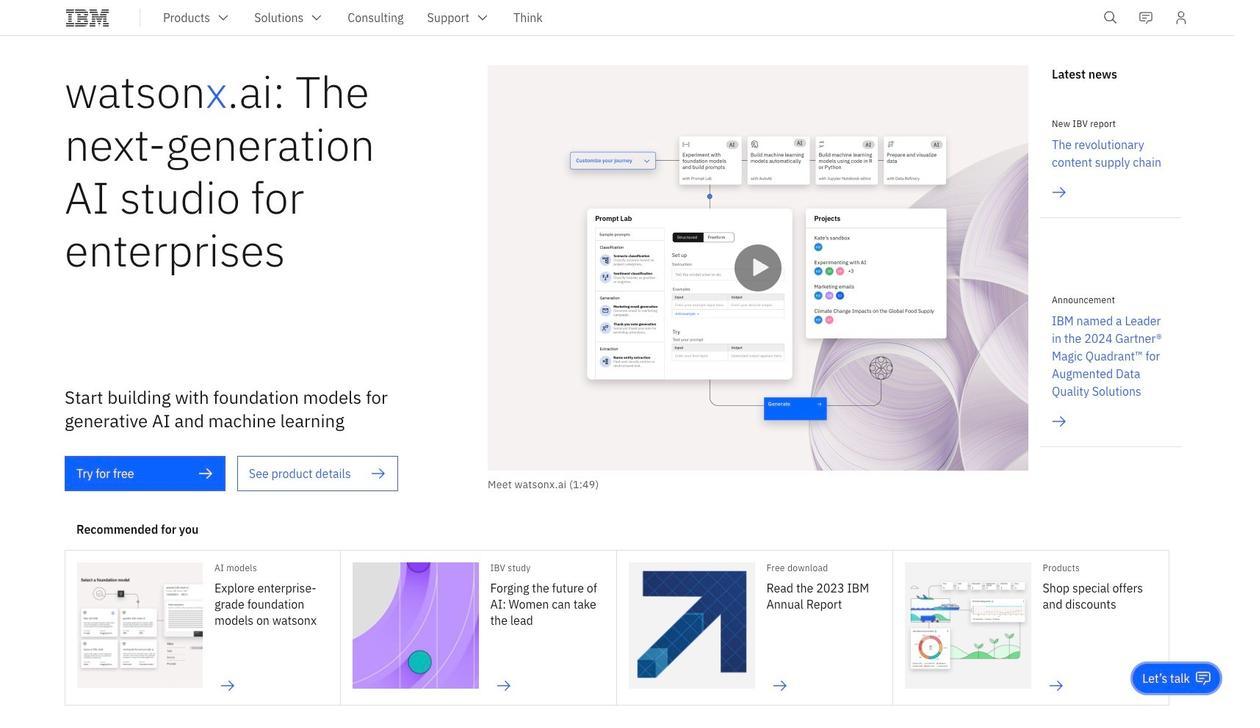 Task type: describe. For each thing, give the bounding box(es) containing it.
let's talk element
[[1143, 671, 1190, 687]]



Task type: vqa. For each thing, say whether or not it's contained in the screenshot.
'Let's talk' element
yes



